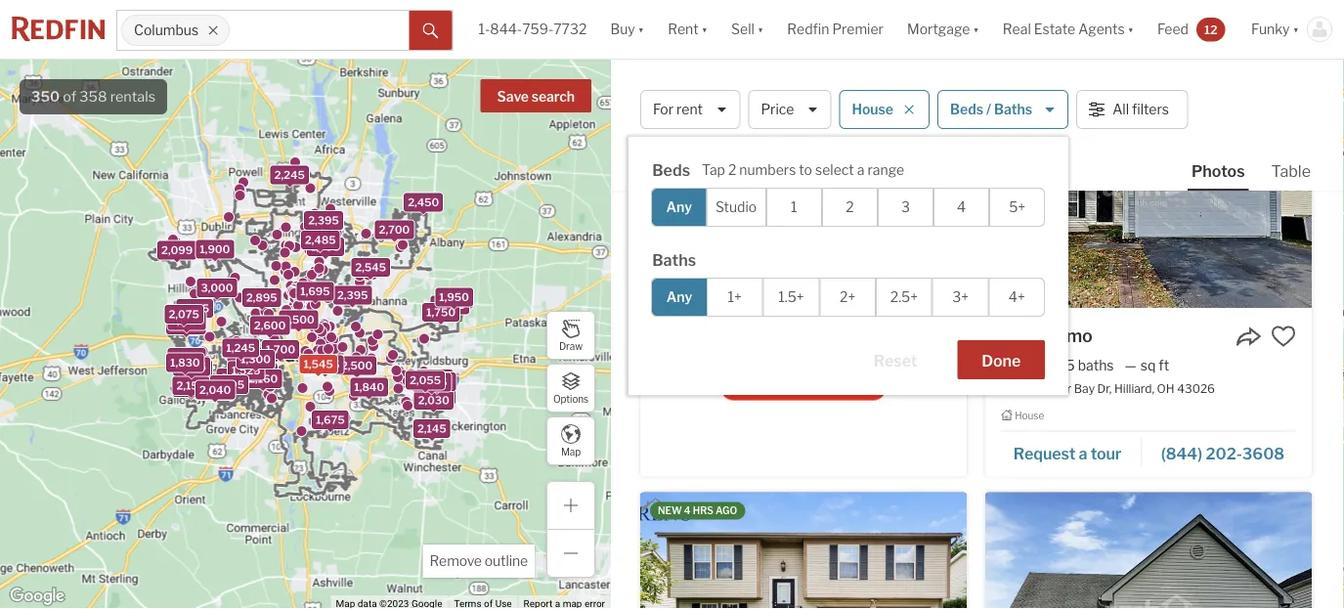 Task type: vqa. For each thing, say whether or not it's contained in the screenshot.
The 1,245
yes



Task type: locate. For each thing, give the bounding box(es) containing it.
baths inside beds / baths 'button'
[[995, 101, 1033, 118]]

draw
[[559, 341, 583, 352]]

request a tour button for (844) 217-5119
[[656, 12, 802, 42]]

tour for (844) 435-5175
[[1092, 19, 1123, 38]]

rent ▾
[[668, 21, 708, 38]]

(844)
[[824, 19, 865, 38], [1165, 19, 1206, 38], [1162, 445, 1203, 464]]

:
[[822, 157, 825, 173]]

request
[[671, 19, 733, 38], [1015, 19, 1077, 38], [1014, 445, 1076, 464]]

5 ▾ from the left
[[1128, 21, 1135, 38]]

2+ radio
[[820, 278, 876, 317]]

mortgage ▾ button
[[908, 0, 980, 59]]

1 horizontal spatial 2,500
[[341, 359, 373, 372]]

2 horizontal spatial 4
[[1002, 357, 1011, 373]]

1 horizontal spatial house
[[1015, 410, 1045, 422]]

photos button
[[1188, 160, 1268, 191]]

a left 'range'
[[858, 162, 865, 178]]

0 horizontal spatial baths
[[653, 250, 697, 269]]

for
[[722, 79, 752, 105], [721, 157, 740, 173]]

1 horizontal spatial beds
[[951, 101, 984, 118]]

2 right tap
[[729, 162, 737, 178]]

1 vertical spatial 2,145
[[418, 423, 447, 435]]

1,950
[[439, 291, 469, 304]]

2,145 down 1,860
[[176, 381, 206, 394]]

tour left the redfin
[[748, 19, 779, 38]]

google image
[[5, 584, 69, 609]]

1 checkbox
[[767, 188, 822, 227]]

remove columbus image
[[207, 24, 219, 36]]

tap 2 numbers to select a range
[[702, 162, 905, 178]]

sq
[[1141, 357, 1157, 373]]

2,095 up 2,030
[[416, 376, 447, 389]]

▾ for sell ▾
[[758, 21, 764, 38]]

0 horizontal spatial beds
[[653, 160, 691, 179]]

2,245
[[275, 169, 305, 182]]

2,040 down 1,860
[[199, 384, 231, 396]]

rentals
[[110, 88, 156, 105]]

any
[[667, 199, 693, 216], [667, 289, 693, 306]]

new 4 hrs ago
[[658, 505, 738, 517]]

beds inside beds / baths 'button'
[[951, 101, 984, 118]]

beds left /
[[951, 101, 984, 118]]

7732
[[554, 21, 587, 38]]

request for (844) 202-3608
[[1014, 445, 1076, 464]]

1 vertical spatial option group
[[652, 278, 1046, 317]]

3+
[[953, 289, 969, 306]]

2,145
[[176, 381, 206, 394], [418, 423, 447, 435]]

2,500 up 1,840
[[341, 359, 373, 372]]

(844) for (844) 217-5119
[[824, 19, 865, 38]]

0 vertical spatial any
[[667, 199, 693, 216]]

(844) inside "link"
[[824, 19, 865, 38]]

1 vertical spatial any
[[667, 289, 693, 306]]

house button
[[840, 90, 930, 129]]

a right rent ▾
[[737, 19, 745, 38]]

feed
[[1158, 21, 1189, 38]]

a right estate at the top right of page
[[1080, 19, 1089, 38]]

1 vertical spatial 358
[[641, 157, 668, 173]]

2,450
[[408, 196, 439, 209]]

350 of 358 rentals
[[31, 88, 156, 105]]

1 horizontal spatial 358
[[641, 157, 668, 173]]

▾ left sell
[[702, 21, 708, 38]]

sell ▾ button
[[720, 0, 776, 59]]

1+ radio
[[707, 278, 764, 317]]

0 vertical spatial rent
[[677, 101, 703, 118]]

remove
[[430, 553, 482, 570]]

1 horizontal spatial rent
[[756, 79, 806, 105]]

house left remove house image
[[852, 101, 894, 118]]

baths right /
[[995, 101, 1033, 118]]

4
[[958, 199, 967, 216], [1002, 357, 1011, 373], [685, 505, 691, 517]]

a for (844) 217-5119
[[737, 19, 745, 38]]

beds inside dialog
[[653, 160, 691, 179]]

option group
[[652, 188, 1046, 227], [652, 278, 1046, 317]]

tour right estate at the top right of page
[[1092, 19, 1123, 38]]

of
[[63, 88, 76, 105]]

tour for (844) 217-5119
[[748, 19, 779, 38]]

a down bay
[[1079, 445, 1088, 464]]

dr,
[[1098, 382, 1113, 396]]

2,395 up 2,485
[[308, 214, 339, 227]]

1.5+
[[779, 289, 805, 306]]

1 horizontal spatial oh
[[1158, 382, 1175, 396]]

1 ▾ from the left
[[638, 21, 645, 38]]

for left price
[[722, 79, 752, 105]]

1 vertical spatial 2,500
[[341, 359, 373, 372]]

0 horizontal spatial oh
[[946, 79, 978, 105]]

1 horizontal spatial rent
[[742, 157, 770, 173]]

any inside "option"
[[667, 289, 693, 306]]

0 vertical spatial house
[[852, 101, 894, 118]]

reset button
[[850, 340, 942, 380]]

range
[[868, 162, 905, 178]]

1 vertical spatial 4
[[1002, 357, 1011, 373]]

select
[[816, 162, 855, 178]]

0 vertical spatial 2,395
[[308, 214, 339, 227]]

358 left houses
[[641, 157, 668, 173]]

0 vertical spatial 358
[[80, 88, 107, 105]]

4 inside option
[[958, 199, 967, 216]]

1 vertical spatial 2
[[846, 199, 854, 216]]

2,099
[[161, 244, 193, 257]]

2 any from the top
[[667, 289, 693, 306]]

oh down ft
[[1158, 382, 1175, 396]]

▾ right buy
[[638, 21, 645, 38]]

1 vertical spatial for
[[721, 157, 740, 173]]

1 vertical spatial oh
[[1158, 382, 1175, 396]]

beds for beds
[[653, 160, 691, 179]]

2 inside 'checkbox'
[[846, 199, 854, 216]]

any left 1+ at the right
[[667, 289, 693, 306]]

1,400
[[172, 314, 202, 327]]

0 vertical spatial 4
[[958, 199, 967, 216]]

request a tour button for (844) 202-3608
[[1002, 438, 1143, 467]]

217-
[[868, 19, 901, 38]]

759-
[[522, 21, 554, 38]]

4 for 4
[[958, 199, 967, 216]]

3
[[902, 199, 911, 216]]

0 horizontal spatial rent
[[677, 101, 703, 118]]

0 vertical spatial oh
[[946, 79, 978, 105]]

3+ radio
[[933, 278, 989, 317]]

2,095 down 1,860
[[199, 384, 230, 397]]

(844) 435-5175
[[1165, 19, 1285, 38]]

4 left "beds"
[[1002, 357, 1011, 373]]

Any checkbox
[[652, 188, 707, 227]]

2 vertical spatial 4
[[685, 505, 691, 517]]

baths up any "option"
[[653, 250, 697, 269]]

1 vertical spatial rent
[[742, 157, 770, 173]]

1 vertical spatial baths
[[653, 250, 697, 269]]

oh for hilliard,
[[1158, 382, 1175, 396]]

1 horizontal spatial baths
[[995, 101, 1033, 118]]

4 right 3
[[958, 199, 967, 216]]

▾ right mortgage
[[974, 21, 980, 38]]

(844) 202-3608 link
[[1143, 436, 1297, 469]]

1 any from the top
[[667, 199, 693, 216]]

0 horizontal spatial 2,095
[[199, 384, 230, 397]]

4 for 4 beds
[[1002, 357, 1011, 373]]

6 ▾ from the left
[[1294, 21, 1300, 38]]

real
[[1003, 21, 1032, 38]]

a inside dialog
[[858, 162, 865, 178]]

studio
[[716, 199, 757, 216]]

rent
[[668, 21, 699, 38], [756, 79, 806, 105]]

agents
[[1079, 21, 1125, 38]]

rent right for
[[677, 101, 703, 118]]

rent
[[677, 101, 703, 118], [742, 157, 770, 173]]

358 right of
[[80, 88, 107, 105]]

rent left •
[[742, 157, 770, 173]]

1
[[791, 199, 798, 216]]

any down houses
[[667, 199, 693, 216]]

2,185
[[180, 302, 209, 315]]

▾ right sell
[[758, 21, 764, 38]]

house
[[852, 101, 894, 118], [1015, 410, 1045, 422]]

4 left 'hrs'
[[685, 505, 691, 517]]

▾ for buy ▾
[[638, 21, 645, 38]]

request a tour for (844) 435-5175
[[1015, 19, 1123, 38]]

1-
[[479, 21, 490, 38]]

(844) 435-5175 link
[[1144, 11, 1297, 44]]

1-844-759-7732
[[479, 21, 587, 38]]

0 vertical spatial 2
[[729, 162, 737, 178]]

0 horizontal spatial 2,145
[[176, 381, 206, 394]]

(844) for (844) 435-5175
[[1165, 19, 1206, 38]]

options
[[554, 393, 589, 405]]

beds
[[1013, 357, 1045, 373]]

0 horizontal spatial 4
[[685, 505, 691, 517]]

tour down the dr, in the bottom of the page
[[1091, 445, 1122, 464]]

0 vertical spatial rent
[[668, 21, 699, 38]]

remove outline button
[[423, 545, 535, 578]]

rent left the in
[[756, 79, 806, 105]]

0 horizontal spatial 2,500
[[283, 314, 315, 326]]

photo of 2245 yagger bay dr, hilliard, oh 43026 image
[[986, 67, 1313, 308]]

buy ▾
[[611, 21, 645, 38]]

oh left /
[[946, 79, 978, 105]]

all
[[1113, 101, 1130, 118]]

2,395 down 2,545 at left top
[[337, 289, 368, 302]]

1 vertical spatial 2,395
[[337, 289, 368, 302]]

dialog
[[629, 137, 1069, 395]]

house down 2245
[[1015, 410, 1045, 422]]

2 down select on the top right of page
[[846, 199, 854, 216]]

beds up any checkbox
[[653, 160, 691, 179]]

ago
[[716, 505, 738, 517]]

house inside button
[[852, 101, 894, 118]]

▾ right funky on the right
[[1294, 21, 1300, 38]]

buy
[[611, 21, 635, 38]]

None search field
[[230, 11, 409, 50]]

request a tour button for (844) 435-5175
[[1002, 12, 1144, 42]]

1 vertical spatial beds
[[653, 160, 691, 179]]

0 vertical spatial 2,145
[[176, 381, 206, 394]]

map region
[[0, 0, 822, 609]]

tour
[[748, 19, 779, 38], [1092, 19, 1123, 38], [1091, 445, 1122, 464]]

2,145 down 2,030
[[418, 423, 447, 435]]

request for (844) 435-5175
[[1015, 19, 1077, 38]]

2,500 down 1,695
[[283, 314, 315, 326]]

for right houses
[[721, 157, 740, 173]]

1+
[[728, 289, 742, 306]]

1 vertical spatial house
[[1015, 410, 1045, 422]]

request for (844) 217-5119
[[671, 19, 733, 38]]

4 ▾ from the left
[[974, 21, 980, 38]]

request a tour for (844) 217-5119
[[671, 19, 779, 38]]

0 horizontal spatial house
[[852, 101, 894, 118]]

0 horizontal spatial rent
[[668, 21, 699, 38]]

▾ for mortgage ▾
[[974, 21, 980, 38]]

0 vertical spatial beds
[[951, 101, 984, 118]]

0 vertical spatial option group
[[652, 188, 1046, 227]]

2,040 down 1,880
[[420, 389, 452, 402]]

photos
[[1192, 161, 1246, 180]]

mortgage ▾
[[908, 21, 980, 38]]

2,095
[[416, 376, 447, 389], [199, 384, 230, 397]]

any inside checkbox
[[667, 199, 693, 216]]

for rent button
[[641, 90, 741, 129]]

3 ▾ from the left
[[758, 21, 764, 38]]

request a tour button
[[656, 12, 802, 42], [1002, 12, 1144, 42], [1002, 438, 1143, 467]]

favorite button checkbox
[[1272, 324, 1297, 349]]

price button
[[749, 90, 832, 129]]

1 horizontal spatial 2
[[846, 199, 854, 216]]

2245 yagger bay dr, hilliard, oh 43026
[[1002, 382, 1216, 396]]

ad region
[[657, 160, 951, 404]]

1 vertical spatial rent
[[756, 79, 806, 105]]

all filters
[[1113, 101, 1170, 118]]

0 vertical spatial baths
[[995, 101, 1033, 118]]

map
[[561, 446, 581, 458]]

2.5
[[1056, 357, 1076, 373]]

2 ▾ from the left
[[702, 21, 708, 38]]

photo of 874 riggsby rd, galloway, oh 43119 image
[[641, 492, 967, 609]]

rent right buy ▾
[[668, 21, 699, 38]]

baths
[[995, 101, 1033, 118], [653, 250, 697, 269]]

1 horizontal spatial 4
[[958, 199, 967, 216]]

houses
[[641, 79, 717, 105]]

0 horizontal spatial 358
[[80, 88, 107, 105]]

1-844-759-7732 link
[[479, 21, 587, 38]]

1,300
[[241, 353, 271, 366]]

2.5+
[[891, 289, 918, 306]]

photo of 1212 preeman st, blacklick, oh 43004 image
[[986, 492, 1313, 609]]

▾ right agents at the top right
[[1128, 21, 1135, 38]]

numbers
[[740, 162, 797, 178]]



Task type: describe. For each thing, give the bounding box(es) containing it.
1,835
[[177, 361, 206, 373]]

columbus,
[[833, 79, 941, 105]]

1,695
[[301, 285, 330, 298]]

358 inside the 358 houses for rent • sort : recommended
[[641, 157, 668, 173]]

draw button
[[547, 311, 596, 360]]

table button
[[1268, 160, 1316, 189]]

1,395
[[310, 359, 340, 371]]

(844) for (844) 202-3608
[[1162, 445, 1203, 464]]

0 horizontal spatial 2,040
[[199, 384, 231, 396]]

5+
[[1010, 199, 1026, 216]]

any for studio
[[667, 199, 693, 216]]

1.5+ radio
[[764, 278, 820, 317]]

1,795
[[311, 241, 340, 253]]

save search
[[497, 89, 575, 105]]

a for (844) 435-5175
[[1080, 19, 1089, 38]]

0 horizontal spatial 2
[[729, 162, 737, 178]]

Studio checkbox
[[706, 188, 767, 227]]

for
[[653, 101, 674, 118]]

done button
[[958, 340, 1046, 380]]

4+ radio
[[989, 278, 1046, 317]]

202-
[[1206, 445, 1243, 464]]

favorite button image
[[1272, 324, 1297, 349]]

request a tour for (844) 202-3608
[[1014, 445, 1122, 464]]

2,155
[[176, 380, 206, 392]]

price
[[761, 101, 795, 118]]

358 houses for rent • sort : recommended
[[641, 157, 927, 175]]

0 vertical spatial 2,500
[[283, 314, 315, 326]]

rent ▾ button
[[656, 0, 720, 59]]

buy ▾ button
[[599, 0, 656, 59]]

1 horizontal spatial 2,145
[[418, 423, 447, 435]]

1,880
[[422, 376, 452, 388]]

real estate agents ▾ link
[[1003, 0, 1135, 59]]

funky
[[1252, 21, 1291, 38]]

sell
[[732, 21, 755, 38]]

Any radio
[[652, 278, 708, 317]]

tour for (844) 202-3608
[[1091, 445, 1122, 464]]

rent inside the 358 houses for rent • sort : recommended
[[742, 157, 770, 173]]

yagger
[[1033, 382, 1072, 396]]

columbus
[[134, 22, 199, 39]]

for inside the 358 houses for rent • sort : recommended
[[721, 157, 740, 173]]

2,030
[[418, 394, 450, 407]]

4+
[[1009, 289, 1026, 306]]

— sq ft
[[1125, 357, 1170, 373]]

any for 1+
[[667, 289, 693, 306]]

tap
[[702, 162, 726, 178]]

1 option group from the top
[[652, 188, 1046, 227]]

table
[[1272, 161, 1312, 180]]

baths
[[1079, 357, 1115, 373]]

1,750
[[427, 306, 456, 319]]

1,860
[[178, 363, 208, 376]]

1,830
[[170, 357, 200, 369]]

5119
[[901, 19, 938, 38]]

in
[[810, 79, 829, 105]]

redfin premier
[[788, 21, 884, 38]]

baths inside dialog
[[653, 250, 697, 269]]

beds / baths
[[951, 101, 1033, 118]]

2,010
[[221, 372, 251, 384]]

(844) 202-3608
[[1162, 445, 1285, 464]]

2.5+ radio
[[876, 278, 933, 317]]

—
[[1125, 357, 1137, 373]]

houses
[[671, 157, 718, 173]]

1,245
[[226, 342, 255, 355]]

2,600
[[254, 319, 286, 332]]

all filters button
[[1077, 90, 1189, 129]]

rent inside button
[[677, 101, 703, 118]]

buy ▾ button
[[611, 0, 645, 59]]

2,235
[[172, 351, 202, 364]]

2.5 baths
[[1056, 357, 1115, 373]]

remove house image
[[904, 104, 916, 115]]

1,525
[[232, 364, 261, 377]]

3,000
[[201, 282, 233, 294]]

submit search image
[[423, 23, 438, 39]]

43026
[[1178, 382, 1216, 396]]

1 horizontal spatial 2,040
[[420, 389, 452, 402]]

4 checkbox
[[934, 188, 990, 227]]

1,700
[[266, 343, 295, 356]]

2,055
[[410, 374, 441, 387]]

3 checkbox
[[878, 188, 934, 227]]

map button
[[547, 417, 596, 466]]

1 horizontal spatial 2,095
[[416, 376, 447, 389]]

ft
[[1159, 357, 1170, 373]]

(844) 217-5119
[[824, 19, 938, 38]]

2,330
[[435, 299, 466, 312]]

350
[[31, 88, 60, 105]]

/
[[987, 101, 992, 118]]

save
[[497, 89, 529, 105]]

2 checkbox
[[822, 188, 878, 227]]

2+
[[840, 289, 856, 306]]

1,545
[[304, 358, 333, 371]]

mortgage ▾ button
[[896, 0, 992, 59]]

new
[[658, 505, 682, 517]]

5+ checkbox
[[990, 188, 1046, 227]]

oh for columbus,
[[946, 79, 978, 105]]

bay
[[1075, 382, 1096, 396]]

beds for beds / baths
[[951, 101, 984, 118]]

2,000
[[170, 319, 202, 332]]

estate
[[1035, 21, 1076, 38]]

2,295
[[214, 379, 245, 391]]

redfin
[[788, 21, 830, 38]]

filters
[[1133, 101, 1170, 118]]

redfin premier button
[[776, 0, 896, 59]]

$2,185
[[1002, 324, 1061, 346]]

1,840
[[354, 381, 384, 394]]

▾ for rent ▾
[[702, 21, 708, 38]]

▾ for funky ▾
[[1294, 21, 1300, 38]]

2 option group from the top
[[652, 278, 1046, 317]]

0 vertical spatial for
[[722, 79, 752, 105]]

options button
[[547, 364, 596, 413]]

12
[[1205, 22, 1218, 36]]

a for (844) 202-3608
[[1079, 445, 1088, 464]]

dialog containing beds
[[629, 137, 1069, 395]]

rent inside dropdown button
[[668, 21, 699, 38]]

2,160
[[249, 373, 278, 385]]

2,485
[[305, 234, 336, 247]]

remove outline
[[430, 553, 528, 570]]

5175
[[1246, 19, 1285, 38]]

2,700
[[379, 224, 410, 236]]



